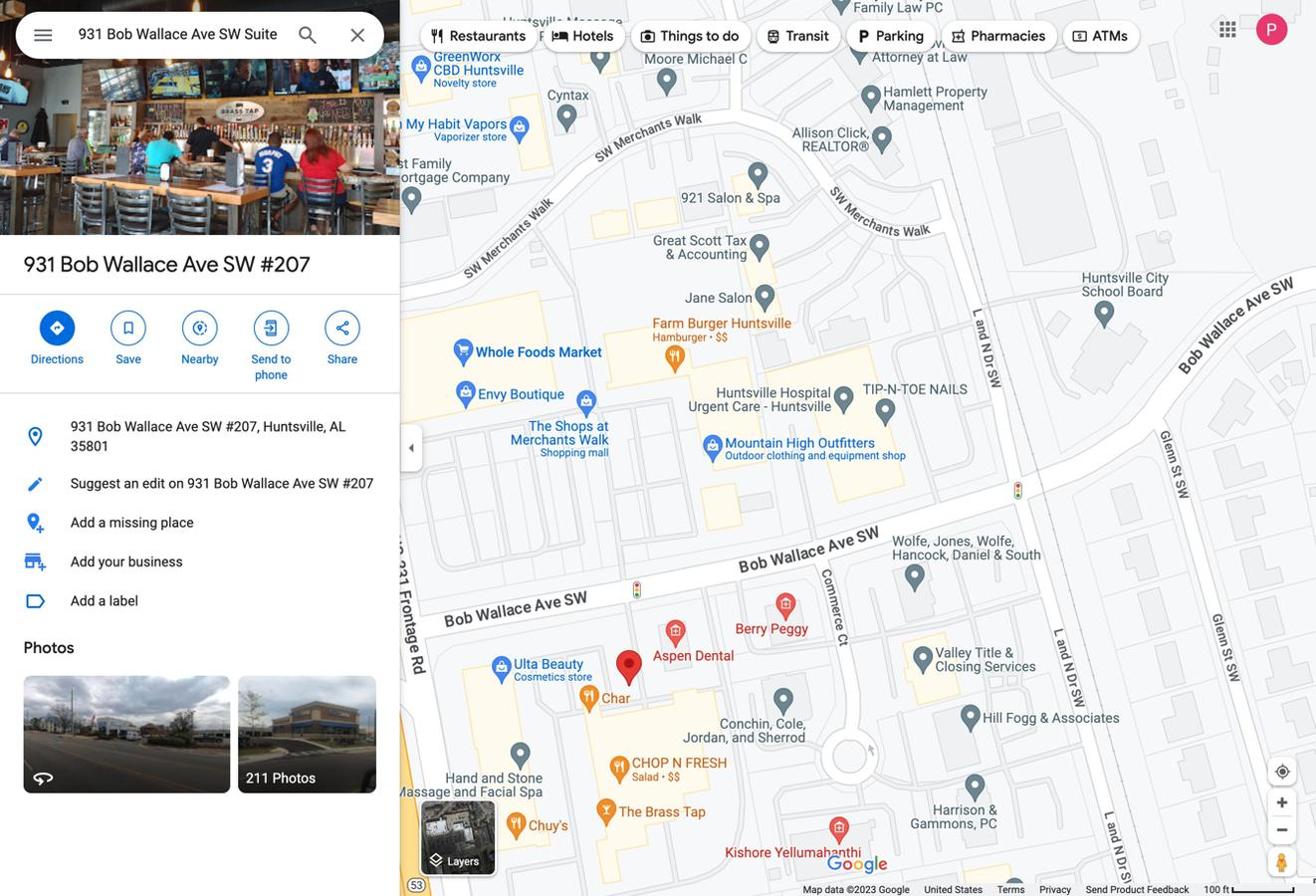 Task type: vqa. For each thing, say whether or not it's contained in the screenshot.


Task type: locate. For each thing, give the bounding box(es) containing it.
a for label
[[99, 596, 106, 612]]

do
[[726, 28, 742, 45]]

1 vertical spatial ave
[[177, 421, 199, 437]]

send inside button
[[1091, 888, 1113, 900]]

ave for #207,
[[177, 421, 199, 437]]

terms button
[[1002, 888, 1030, 901]]

united
[[929, 888, 957, 900]]

wallace up edit
[[125, 421, 173, 437]]

#207 up ""
[[261, 252, 312, 280]]


[[554, 26, 572, 47]]

©2023
[[850, 888, 880, 900]]

100 ft button
[[1209, 888, 1301, 900]]

wallace inside 931 bob wallace ave sw #207, huntsville, al 35801
[[125, 421, 173, 437]]

things
[[664, 28, 706, 45]]

211 photos
[[247, 774, 317, 790]]

add your business link
[[0, 545, 402, 585]]

label
[[110, 596, 139, 612]]

privacy
[[1044, 888, 1076, 900]]

missing
[[110, 517, 158, 534]]


[[49, 319, 66, 341]]

map
[[807, 888, 826, 900]]

#207 down "al"
[[344, 478, 375, 494]]

ave for #207
[[183, 252, 220, 280]]

wallace down the #207,
[[242, 478, 291, 494]]

send
[[253, 354, 279, 368], [1091, 888, 1113, 900]]

transit
[[790, 28, 833, 45]]

send left product
[[1091, 888, 1113, 900]]

privacy button
[[1044, 888, 1076, 901]]

0 horizontal spatial send
[[253, 354, 279, 368]]

ave left the #207,
[[177, 421, 199, 437]]

0 vertical spatial sw
[[224, 252, 256, 280]]

1 horizontal spatial photos
[[274, 774, 317, 790]]

pharmacies
[[975, 28, 1050, 45]]

1 vertical spatial photos
[[274, 774, 317, 790]]

sw inside button
[[320, 478, 340, 494]]

1 vertical spatial #207
[[344, 478, 375, 494]]

2 vertical spatial 931
[[188, 478, 211, 494]]

2 horizontal spatial 931
[[188, 478, 211, 494]]

suggest an edit on 931 bob wallace ave sw #207 button
[[0, 467, 402, 506]]

0 vertical spatial a
[[99, 517, 106, 534]]

footer
[[807, 888, 1209, 901]]

1 vertical spatial 931
[[71, 421, 94, 437]]

add left your
[[71, 557, 95, 573]]

google
[[883, 888, 914, 900]]

save
[[117, 354, 142, 368]]

google maps element
[[0, 0, 1322, 901]]

1 a from the top
[[99, 517, 106, 534]]

huntsville,
[[264, 421, 328, 437]]

none field inside the 931 bob wallace ave sw suite 207, huntsville, al 35801 field
[[79, 23, 282, 46]]

send up the phone
[[253, 354, 279, 368]]


[[642, 26, 660, 47]]

None field
[[79, 23, 282, 46]]

 restaurants
[[430, 26, 528, 47]]

bob inside button
[[215, 478, 239, 494]]

add inside button
[[71, 596, 95, 612]]

bob up 35801
[[97, 421, 122, 437]]

 search field
[[16, 12, 386, 63]]

931 bob wallace ave sw #207, huntsville, al 35801
[[71, 421, 347, 457]]

 atms
[[1076, 26, 1133, 47]]

2 vertical spatial add
[[71, 596, 95, 612]]

#207
[[261, 252, 312, 280], [344, 478, 375, 494]]

to inside  things to do
[[709, 28, 723, 45]]

add for add a missing place
[[71, 517, 95, 534]]

ave
[[183, 252, 220, 280], [177, 421, 199, 437], [294, 478, 317, 494]]

a left missing
[[99, 517, 106, 534]]

0 vertical spatial #207
[[261, 252, 312, 280]]

show your location image
[[1280, 767, 1297, 785]]

a
[[99, 517, 106, 534], [99, 596, 106, 612]]

send inside send to phone
[[253, 354, 279, 368]]

add a label button
[[0, 585, 402, 624]]

211 photos button
[[239, 679, 378, 797]]

2 vertical spatial wallace
[[242, 478, 291, 494]]

hotels
[[576, 28, 616, 45]]

suggest
[[71, 478, 121, 494]]

to inside send to phone
[[282, 354, 292, 368]]

1 vertical spatial sw
[[203, 421, 223, 437]]

931 bob wallace ave sw #207 main content
[[0, 0, 402, 901]]

show street view coverage image
[[1274, 851, 1302, 881]]


[[264, 319, 281, 341]]

add a missing place
[[71, 517, 195, 534]]

 pharmacies
[[954, 26, 1050, 47]]

1 vertical spatial send
[[1091, 888, 1113, 900]]

suggest an edit on 931 bob wallace ave sw #207
[[71, 478, 375, 494]]

0 vertical spatial add
[[71, 517, 95, 534]]

1 horizontal spatial send
[[1091, 888, 1113, 900]]

add
[[71, 517, 95, 534], [71, 557, 95, 573], [71, 596, 95, 612]]

bob inside 931 bob wallace ave sw #207, huntsville, al 35801
[[97, 421, 122, 437]]

0 vertical spatial bob
[[60, 252, 99, 280]]

add for add your business
[[71, 557, 95, 573]]

add inside button
[[71, 517, 95, 534]]

sw up actions for 931 bob wallace ave sw #207 'region'
[[224, 252, 256, 280]]

bob for 931 bob wallace ave sw #207
[[60, 252, 99, 280]]

bob
[[60, 252, 99, 280], [97, 421, 122, 437], [215, 478, 239, 494]]

2 horizontal spatial sw
[[320, 478, 340, 494]]

0 vertical spatial photos
[[24, 641, 75, 661]]

add left label
[[71, 596, 95, 612]]

0 vertical spatial wallace
[[103, 252, 179, 280]]

931 Bob Wallace Ave SW Suite 207, Huntsville, AL 35801 field
[[16, 12, 386, 59]]

931
[[24, 252, 55, 280], [71, 421, 94, 437], [188, 478, 211, 494]]

 transit
[[768, 26, 833, 47]]

to
[[709, 28, 723, 45], [282, 354, 292, 368]]

0 vertical spatial send
[[253, 354, 279, 368]]

931 bob wallace ave sw #207, huntsville, al 35801 button
[[0, 411, 402, 467]]

1 vertical spatial wallace
[[125, 421, 173, 437]]

1 horizontal spatial sw
[[224, 252, 256, 280]]

0 vertical spatial to
[[709, 28, 723, 45]]

1 horizontal spatial 931
[[71, 421, 94, 437]]

bob up add a missing place button
[[215, 478, 239, 494]]

data
[[829, 888, 848, 900]]

collapse side panel image
[[403, 440, 424, 461]]

931 up 
[[24, 252, 55, 280]]

feedback
[[1152, 888, 1194, 900]]

photos right 211
[[274, 774, 317, 790]]

business
[[129, 557, 184, 573]]

an
[[124, 478, 140, 494]]

100 ft
[[1209, 888, 1235, 900]]

sw for #207
[[224, 252, 256, 280]]

3 add from the top
[[71, 596, 95, 612]]

united states button
[[929, 888, 987, 901]]

931 up 35801
[[71, 421, 94, 437]]

add a missing place button
[[0, 506, 402, 545]]

1 vertical spatial to
[[282, 354, 292, 368]]

wallace
[[103, 252, 179, 280], [125, 421, 173, 437], [242, 478, 291, 494]]

a inside add a missing place button
[[99, 517, 106, 534]]

931 right on
[[188, 478, 211, 494]]

sw inside 931 bob wallace ave sw #207, huntsville, al 35801
[[203, 421, 223, 437]]

1 vertical spatial bob
[[97, 421, 122, 437]]

1 vertical spatial add
[[71, 557, 95, 573]]

bob up 
[[60, 252, 99, 280]]

sw down "al"
[[320, 478, 340, 494]]

a inside add a label button
[[99, 596, 106, 612]]

directions
[[31, 354, 84, 368]]

1 horizontal spatial #207
[[344, 478, 375, 494]]

2 add from the top
[[71, 557, 95, 573]]

add your business
[[71, 557, 184, 573]]

to left do
[[709, 28, 723, 45]]

1 vertical spatial a
[[99, 596, 106, 612]]

photos down the add a label at the left bottom
[[24, 641, 75, 661]]

sw left the #207,
[[203, 421, 223, 437]]

to up the phone
[[282, 354, 292, 368]]

zoom in image
[[1281, 799, 1295, 814]]

ave inside 931 bob wallace ave sw #207, huntsville, al 35801
[[177, 421, 199, 437]]

0 horizontal spatial #207
[[261, 252, 312, 280]]

sw
[[224, 252, 256, 280], [203, 421, 223, 437], [320, 478, 340, 494]]


[[335, 319, 353, 341]]

add down suggest
[[71, 517, 95, 534]]

931 inside 931 bob wallace ave sw #207, huntsville, al 35801
[[71, 421, 94, 437]]

parking
[[880, 28, 928, 45]]

google account: payton hansen  
(payton.hansen@adept.ai) image
[[1262, 14, 1293, 45]]

photos
[[24, 641, 75, 661], [274, 774, 317, 790]]

1 horizontal spatial to
[[709, 28, 723, 45]]

restaurants
[[452, 28, 528, 45]]

2 a from the top
[[99, 596, 106, 612]]

1 add from the top
[[71, 517, 95, 534]]

wallace up 
[[103, 252, 179, 280]]

2 vertical spatial bob
[[215, 478, 239, 494]]

bob for 931 bob wallace ave sw #207, huntsville, al 35801
[[97, 421, 122, 437]]

0 horizontal spatial to
[[282, 354, 292, 368]]

ave down huntsville,
[[294, 478, 317, 494]]

0 vertical spatial 931
[[24, 252, 55, 280]]

2 vertical spatial sw
[[320, 478, 340, 494]]

ave up the 
[[183, 252, 220, 280]]

a left label
[[99, 596, 106, 612]]

 button
[[16, 12, 71, 63]]


[[192, 319, 210, 341]]

edit
[[143, 478, 166, 494]]

0 vertical spatial ave
[[183, 252, 220, 280]]

footer containing map data ©2023 google
[[807, 888, 1209, 901]]

0 horizontal spatial sw
[[203, 421, 223, 437]]

2 vertical spatial ave
[[294, 478, 317, 494]]

#207 inside button
[[344, 478, 375, 494]]

0 horizontal spatial 931
[[24, 252, 55, 280]]



Task type: describe. For each thing, give the bounding box(es) containing it.

[[858, 26, 876, 47]]

phone
[[256, 370, 289, 384]]


[[430, 26, 448, 47]]

ft
[[1228, 888, 1235, 900]]

 hotels
[[554, 26, 616, 47]]

footer inside google maps element
[[807, 888, 1209, 901]]

send product feedback button
[[1091, 888, 1194, 901]]

terms
[[1002, 888, 1030, 900]]

wallace for 931 bob wallace ave sw #207, huntsville, al 35801
[[125, 421, 173, 437]]

product
[[1115, 888, 1150, 900]]


[[768, 26, 786, 47]]

united states
[[929, 888, 987, 900]]

sw for #207,
[[203, 421, 223, 437]]

nearby
[[182, 354, 219, 368]]

send for send to phone
[[253, 354, 279, 368]]

add a label
[[71, 596, 139, 612]]

send product feedback
[[1091, 888, 1194, 900]]

a for missing
[[99, 517, 106, 534]]

al
[[331, 421, 347, 437]]


[[1076, 26, 1094, 47]]

 things to do
[[642, 26, 742, 47]]

wallace inside button
[[242, 478, 291, 494]]

send to phone
[[253, 354, 292, 384]]

add for add a label
[[71, 596, 95, 612]]

931 inside button
[[188, 478, 211, 494]]

35801
[[71, 441, 110, 457]]

actions for 931 bob wallace ave sw #207 region
[[0, 296, 402, 395]]


[[31, 21, 55, 50]]

ave inside button
[[294, 478, 317, 494]]

0 horizontal spatial photos
[[24, 641, 75, 661]]

share
[[329, 354, 359, 368]]

send for send product feedback
[[1091, 888, 1113, 900]]

211
[[247, 774, 270, 790]]

wallace for 931 bob wallace ave sw #207
[[103, 252, 179, 280]]

map data ©2023 google
[[807, 888, 914, 900]]

states
[[959, 888, 987, 900]]

on
[[169, 478, 185, 494]]


[[954, 26, 972, 47]]

layers
[[450, 860, 481, 872]]


[[120, 319, 138, 341]]

931 for 931 bob wallace ave sw #207, huntsville, al 35801
[[71, 421, 94, 437]]

your
[[99, 557, 125, 573]]

photos inside button
[[274, 774, 317, 790]]

zoom out image
[[1281, 827, 1295, 842]]

atms
[[1097, 28, 1133, 45]]

100
[[1209, 888, 1226, 900]]

931 bob wallace ave sw #207
[[24, 252, 312, 280]]

 parking
[[858, 26, 928, 47]]

#207,
[[226, 421, 261, 437]]

931 for 931 bob wallace ave sw #207
[[24, 252, 55, 280]]

place
[[161, 517, 195, 534]]



